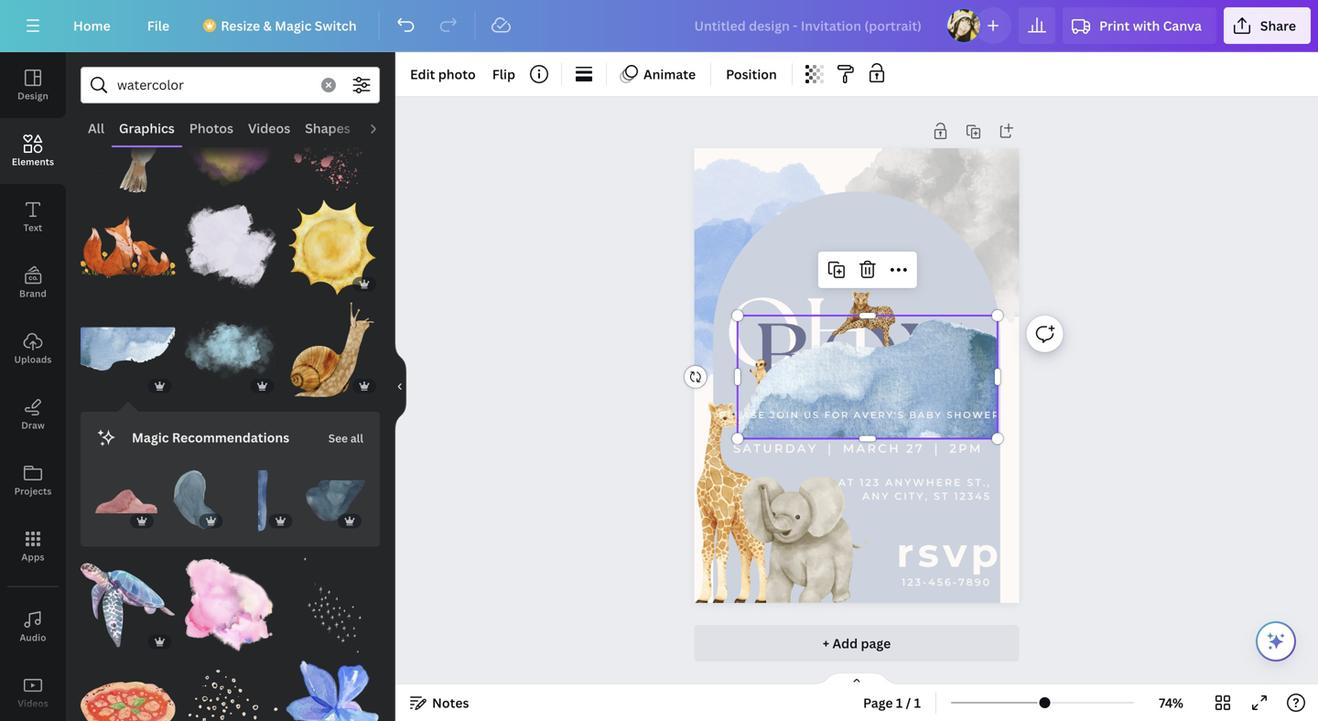 Task type: locate. For each thing, give the bounding box(es) containing it.
baby
[[909, 409, 943, 421]]

1 horizontal spatial abstract watercolor brushstroke element image
[[285, 558, 380, 653]]

elements button
[[0, 118, 66, 184]]

march
[[843, 441, 901, 456]]

abstract watercolor shape illustration image
[[81, 302, 175, 397], [95, 471, 157, 533], [165, 471, 227, 533], [234, 471, 296, 533], [303, 471, 365, 533]]

magic left recommendations
[[132, 429, 169, 446]]

audio button down apps
[[0, 594, 66, 660]]

&
[[263, 17, 272, 34]]

print with canva button
[[1063, 7, 1217, 44]]

abstract watercolor paint illustration image
[[183, 558, 278, 653]]

0 horizontal spatial magic
[[132, 429, 169, 446]]

videos
[[248, 119, 290, 137], [18, 698, 48, 710]]

0 horizontal spatial │
[[824, 441, 838, 456]]

magic inside button
[[275, 17, 312, 34]]

0 horizontal spatial videos
[[18, 698, 48, 710]]

main menu bar
[[0, 0, 1318, 52]]

with
[[1133, 17, 1160, 34]]

1 horizontal spatial audio
[[365, 119, 402, 137]]

graphics button
[[112, 111, 182, 146]]

audio button right shapes
[[358, 111, 409, 146]]

1 vertical spatial audio
[[20, 632, 46, 644]]

0 vertical spatial magic
[[275, 17, 312, 34]]

1 right '/'
[[914, 694, 921, 712]]

projects button
[[0, 448, 66, 514]]

flip
[[492, 65, 515, 83]]

1 vertical spatial audio button
[[0, 594, 66, 660]]

1 vertical spatial abstract watercolor brushstroke element image
[[183, 660, 278, 721]]

shapes
[[305, 119, 350, 137]]

0 horizontal spatial videos button
[[0, 660, 66, 721]]

any
[[863, 490, 890, 502]]

│ down for
[[824, 441, 838, 456]]

st
[[934, 490, 950, 502]]

uploads
[[14, 353, 52, 366]]

456-
[[929, 576, 959, 588]]

audio inside side panel tab list
[[20, 632, 46, 644]]

1 horizontal spatial 1
[[914, 694, 921, 712]]

graphics
[[119, 119, 175, 137]]

0 horizontal spatial audio
[[20, 632, 46, 644]]

magic
[[275, 17, 312, 34], [132, 429, 169, 446]]

watercolor sun image
[[285, 200, 380, 295]]

1 horizontal spatial videos
[[248, 119, 290, 137]]

share
[[1261, 17, 1296, 34]]

design button
[[0, 52, 66, 118]]

edit photo
[[410, 65, 476, 83]]

1
[[896, 694, 903, 712], [914, 694, 921, 712]]

0 vertical spatial abstract watercolor brushstroke element image
[[285, 558, 380, 653]]

1 horizontal spatial │
[[930, 441, 944, 456]]

│
[[824, 441, 838, 456], [930, 441, 944, 456]]

abstract watercolor brushstroke element image
[[285, 558, 380, 653], [183, 660, 278, 721]]

brand
[[19, 287, 47, 300]]

0 vertical spatial videos
[[248, 119, 290, 137]]

resize & magic switch button
[[192, 7, 371, 44]]

text
[[24, 222, 42, 234]]

see all button
[[327, 419, 365, 456]]

animate
[[644, 65, 696, 83]]

group
[[81, 98, 175, 193], [183, 98, 278, 193], [285, 98, 380, 193], [285, 189, 380, 295], [81, 200, 175, 295], [183, 200, 278, 295], [285, 291, 380, 397], [81, 302, 175, 397], [183, 302, 278, 397], [165, 460, 227, 533], [303, 460, 365, 533], [95, 471, 157, 533], [234, 471, 296, 533], [81, 558, 175, 653], [183, 558, 278, 653], [285, 558, 380, 653], [81, 649, 175, 721], [285, 649, 380, 721], [183, 660, 278, 721]]

audio right shapes button
[[365, 119, 402, 137]]

2 │ from the left
[[930, 441, 944, 456]]

videos inside side panel tab list
[[18, 698, 48, 710]]

photo
[[438, 65, 476, 83]]

/
[[906, 694, 911, 712]]

abstract watercolor brushstroke element image down abstract watercolor paint illustration image on the left bottom
[[183, 660, 278, 721]]

position button
[[719, 60, 784, 89]]

0 horizontal spatial 1
[[896, 694, 903, 712]]

0 vertical spatial videos button
[[241, 111, 298, 146]]

abstract watercolor brushstroke element image up the 'watercolor decorative flower illustration' image
[[285, 558, 380, 653]]

show pages image
[[813, 672, 901, 687]]

74%
[[1159, 694, 1184, 712]]

magic right &
[[275, 17, 312, 34]]

oh
[[724, 279, 873, 389]]

watercolor italian food pizza image
[[81, 660, 175, 721]]

│ right 27
[[930, 441, 944, 456]]

1 horizontal spatial magic
[[275, 17, 312, 34]]

audio button
[[358, 111, 409, 146], [0, 594, 66, 660]]

+ add page button
[[694, 625, 1019, 662]]

watercolor turtle illustration image
[[81, 558, 175, 653]]

resize
[[221, 17, 260, 34]]

+
[[823, 635, 830, 652]]

1 vertical spatial videos
[[18, 698, 48, 710]]

0 vertical spatial audio
[[365, 119, 402, 137]]

2 1 from the left
[[914, 694, 921, 712]]

blue watercolor cloud image
[[183, 302, 278, 397]]

shower
[[947, 409, 1001, 421]]

position
[[726, 65, 777, 83]]

page 1 / 1
[[863, 694, 921, 712]]

videos button
[[241, 111, 298, 146], [0, 660, 66, 721]]

audio down apps
[[20, 632, 46, 644]]

27
[[906, 441, 925, 456]]

see all
[[328, 431, 363, 446]]

rsvp
[[897, 528, 1003, 577]]

at 123 anywhere st., any city, st 12345
[[838, 477, 992, 502]]

audio
[[365, 119, 402, 137], [20, 632, 46, 644]]

watercolor snail image
[[285, 302, 380, 397]]

elements
[[12, 156, 54, 168]]

1 left '/'
[[896, 694, 903, 712]]

1 horizontal spatial videos button
[[241, 111, 298, 146]]

us
[[804, 409, 820, 421]]

page
[[861, 635, 891, 652]]

0 vertical spatial audio button
[[358, 111, 409, 146]]

all button
[[81, 111, 112, 146]]



Task type: describe. For each thing, give the bounding box(es) containing it.
file button
[[133, 7, 184, 44]]

1 vertical spatial videos button
[[0, 660, 66, 721]]

1 vertical spatial magic
[[132, 429, 169, 446]]

at
[[838, 477, 855, 489]]

canva assistant image
[[1265, 631, 1287, 653]]

see
[[328, 431, 348, 446]]

uploads button
[[0, 316, 66, 382]]

recommendations
[[172, 429, 289, 446]]

text button
[[0, 184, 66, 250]]

home
[[73, 17, 111, 34]]

city,
[[895, 490, 929, 502]]

design
[[18, 90, 48, 102]]

hide image
[[395, 343, 407, 431]]

123-
[[902, 576, 929, 588]]

resize & magic switch
[[221, 17, 357, 34]]

edit
[[410, 65, 435, 83]]

notes button
[[403, 688, 477, 718]]

abstract watercolor brush stokes illustration image
[[183, 200, 278, 295]]

projects
[[14, 485, 52, 498]]

please
[[719, 409, 766, 421]]

brand button
[[0, 250, 66, 316]]

home link
[[59, 7, 125, 44]]

1 1 from the left
[[896, 694, 903, 712]]

saturday
[[733, 441, 818, 456]]

canva
[[1163, 17, 1202, 34]]

apps button
[[0, 514, 66, 580]]

Design title text field
[[680, 7, 938, 44]]

edit photo button
[[403, 60, 483, 89]]

all
[[88, 119, 104, 137]]

notes
[[432, 694, 469, 712]]

watercolor baby & parent animals fox image
[[81, 200, 175, 295]]

animate button
[[614, 60, 703, 89]]

1 │ from the left
[[824, 441, 838, 456]]

file
[[147, 17, 170, 34]]

+ add page
[[823, 635, 891, 652]]

boy
[[753, 303, 961, 422]]

123
[[860, 477, 881, 489]]

draw
[[21, 419, 45, 432]]

anywhere
[[885, 477, 963, 489]]

123-456-7890
[[902, 576, 992, 588]]

st.,
[[967, 477, 992, 489]]

avery's
[[854, 409, 905, 421]]

please join us for avery's baby shower
[[719, 409, 1001, 421]]

photos
[[189, 119, 233, 137]]

1 horizontal spatial audio button
[[358, 111, 409, 146]]

12345
[[954, 490, 992, 502]]

photos button
[[182, 111, 241, 146]]

pink yellow watercolor stain image
[[183, 98, 278, 193]]

side panel tab list
[[0, 52, 66, 721]]

apps
[[21, 551, 44, 564]]

print with canva
[[1100, 17, 1202, 34]]

shapes button
[[298, 111, 358, 146]]

switch
[[315, 17, 357, 34]]

add
[[833, 635, 858, 652]]

pink watercolor stain image
[[285, 98, 380, 193]]

watercolor sparrow illustration image
[[81, 98, 175, 193]]

74% button
[[1142, 688, 1201, 718]]

share button
[[1224, 7, 1311, 44]]

0 horizontal spatial audio button
[[0, 594, 66, 660]]

0 horizontal spatial abstract watercolor brushstroke element image
[[183, 660, 278, 721]]

2pm
[[950, 441, 983, 456]]

flip button
[[485, 60, 523, 89]]

Search elements search field
[[117, 68, 310, 103]]

draw button
[[0, 382, 66, 448]]

print
[[1100, 17, 1130, 34]]

page
[[863, 694, 893, 712]]

magic recommendations
[[132, 429, 289, 446]]

join
[[770, 409, 800, 421]]

7890
[[959, 576, 992, 588]]

for
[[825, 409, 850, 421]]

saturday │ march 27 │ 2pm
[[733, 441, 983, 456]]

watercolor decorative flower illustration image
[[285, 660, 380, 721]]

all
[[351, 431, 363, 446]]



Task type: vqa. For each thing, say whether or not it's contained in the screenshot.
the right Magic
yes



